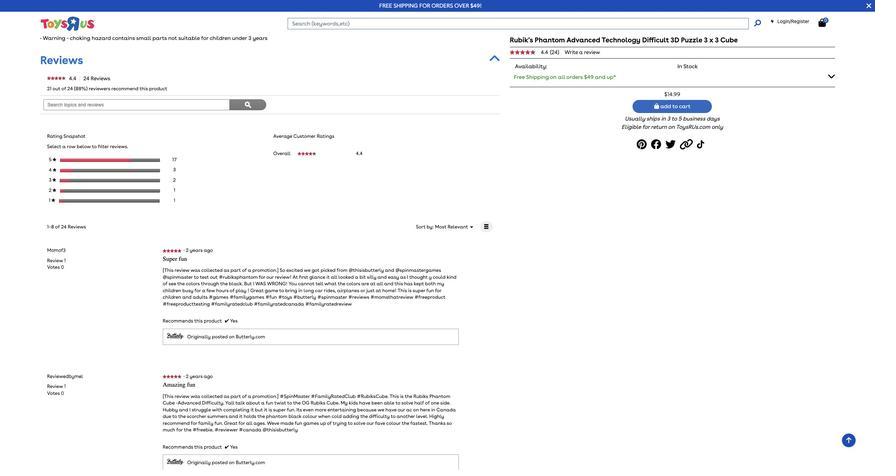 Task type: locate. For each thing, give the bounding box(es) containing it.
2 vertical spatial reviews
[[68, 224, 86, 230]]

1 vertical spatial list
[[47, 384, 66, 397]]

all
[[558, 74, 566, 80], [331, 275, 337, 280], [377, 281, 383, 287], [246, 421, 253, 426]]

what
[[325, 281, 337, 287]]

0 vertical spatial @thisisbutterly
[[349, 268, 384, 273]]

1 part from the top
[[231, 268, 241, 273]]

write
[[565, 49, 578, 56]]

1 horizontal spatial have
[[386, 407, 397, 413]]

twist
[[275, 401, 286, 406]]

2 horizontal spatial our
[[398, 407, 405, 413]]

collected for super fun
[[201, 268, 223, 273]]

-
[[176, 401, 178, 406]]

free shipping on all orders $49 and up* button
[[510, 69, 835, 84]]

2 butterly.com image from the top
[[167, 459, 184, 466]]

recommends this product ✔ yes for amazing fun
[[163, 445, 238, 450]]

great up #reviewer
[[224, 421, 238, 426]]

completing
[[224, 407, 249, 413]]

votes for super fun
[[47, 265, 60, 270]]

all up 'what'
[[331, 275, 337, 280]]

1 vertical spatial was
[[191, 394, 200, 400]]

customer
[[294, 134, 316, 139]]

super inside [this review was collected as part of a promotion.] #spinmaster #familyratedclub #rubikscube.  this is the rubiks phantom cube -advanced difficulty. yall talk about a fun twist to the og rubiks cube. my kids have been able to solve half of one side. hubby and i struggle with completing it but it is super fun. its even more entertaining because we have our ac on here in canada due to the scorcher summers and it holds the phantom black colour when cold adding the difficulty to another level. highly recommend for family fun. great for all ages. weve made fun games up of trying to solve our fave colour the fastest. thanks so much for the #freebie.  #reviewer #canada @thisisbutterly
[[273, 407, 286, 413]]

#spinmaster
[[280, 394, 310, 400]]

of left see
[[163, 281, 168, 287]]

1 originally posted on butterly.com from the top
[[187, 334, 265, 340]]

cube up hubby
[[163, 401, 175, 406]]

2 · 2 years ago from the top
[[184, 374, 215, 380]]

1 recommends from the top
[[163, 319, 193, 324]]

butterly.com image down #freeproducttesting
[[167, 333, 184, 340]]

this up "search topics and reviews" text field
[[140, 86, 148, 91]]

2 vertical spatial 4.4
[[356, 151, 363, 156]]

recommends down #freeproducttesting
[[163, 319, 193, 324]]

shipping
[[394, 2, 418, 9]]

for up "was"
[[259, 275, 265, 280]]

★ inside "4 ★"
[[53, 168, 56, 172]]

★ up "4 ★"
[[53, 158, 56, 162]]

1 vertical spatial fun.
[[215, 421, 223, 426]]

are
[[362, 281, 369, 287]]

1 horizontal spatial fun.
[[287, 407, 295, 413]]

review up @spinmaster
[[175, 268, 190, 273]]

and inside dropdown button
[[595, 74, 606, 80]]

1 horizontal spatial 24
[[67, 86, 73, 91]]

1 horizontal spatial @thisisbutterly
[[349, 268, 384, 273]]

advanced inside [this review was collected as part of a promotion.] #spinmaster #familyratedclub #rubikscube.  this is the rubiks phantom cube -advanced difficulty. yall talk about a fun twist to the og rubiks cube. my kids have been able to solve half of one side. hubby and i struggle with completing it but it is super fun. its even more entertaining because we have our ac on here in canada due to the scorcher summers and it holds the phantom black colour when cold adding the difficulty to another level. highly recommend for family fun. great for all ages. weve made fun games up of trying to solve our fave colour the fastest. thanks so much for the #freebie.  #reviewer #canada @thisisbutterly
[[178, 401, 201, 406]]

thought
[[410, 275, 428, 280]]

review down momof3
[[47, 258, 63, 264]]

[this down amazing at the left bottom of the page
[[163, 394, 174, 400]]

ago for super fun
[[204, 248, 213, 253]]

2 · from the top
[[184, 374, 185, 380]]

rubiks up half
[[414, 394, 428, 400]]

#butterly
[[293, 295, 316, 300]]

all up 'home!'
[[377, 281, 383, 287]]

[this inside [this review was collected as part of a promotion.] so excited we got picked from @thisisbutterly and @spinmastergames @spinmaster to test out #rubiksphantom for our review! at first glance it all looked a bit silly and easy as i thought y could kind of see the colors through the black. but i was wrong! you cannot tell what the colors are at all and this has kept both my children busy for a few hours of play ! great game to bring in long car rides, airplanes or just at home!  this is super fun for children and adults #games #familygames #fun #toys #butterly #spinmaster #reviews #momsthatreview #freeproduct #freeproducttesting #familyratedclub #familyratedcanada #familyratedreview
[[163, 268, 174, 273]]

1 vertical spatial posted
[[212, 461, 228, 466]]

1 horizontal spatial we
[[378, 407, 384, 413]]

review 1 votes 0 for super
[[47, 258, 66, 270]]

2 vertical spatial in
[[431, 407, 436, 413]]

2 recommends this product ✔ yes from the top
[[163, 445, 238, 450]]

on right 'ac'
[[413, 407, 419, 413]]

our left fave
[[367, 421, 374, 426]]

to left the filter
[[92, 144, 97, 149]]

butterly.com image
[[167, 333, 184, 340], [167, 459, 184, 466]]

add
[[661, 103, 671, 110]]

0 vertical spatial as
[[224, 268, 229, 273]]

2 vertical spatial is
[[269, 407, 272, 413]]

promotion.]
[[253, 268, 279, 273], [253, 394, 279, 400]]

1 ago from the top
[[204, 248, 213, 253]]

1 horizontal spatial colors
[[347, 281, 360, 287]]

for inside usually ships in 3 to 5 business days eligible for return on toysrus.com only
[[643, 124, 650, 131]]

is down has
[[408, 288, 412, 294]]

butterly.com for super fun
[[236, 334, 265, 340]]

1 vertical spatial recommends
[[163, 445, 193, 450]]

in up "return"
[[662, 116, 666, 122]]

we inside [this review was collected as part of a promotion.] #spinmaster #familyratedclub #rubikscube.  this is the rubiks phantom cube -advanced difficulty. yall talk about a fun twist to the og rubiks cube. my kids have been able to solve half of one side. hubby and i struggle with completing it but it is super fun. its even more entertaining because we have our ac on here in canada due to the scorcher summers and it holds the phantom black colour when cold adding the difficulty to another level. highly recommend for family fun. great for all ages. weve made fun games up of trying to solve our fave colour the fastest. thanks so much for the #freebie.  #reviewer #canada @thisisbutterly
[[378, 407, 384, 413]]

part up talk
[[231, 394, 241, 400]]

butterly.com image down the much
[[167, 459, 184, 466]]

2 butterly.com from the top
[[236, 461, 265, 466]]

great down "was"
[[251, 288, 264, 294]]

black.
[[229, 281, 243, 287]]

@thisisbutterly inside [this review was collected as part of a promotion.] #spinmaster #familyratedclub #rubikscube.  this is the rubiks phantom cube -advanced difficulty. yall talk about a fun twist to the og rubiks cube. my kids have been able to solve half of one side. hubby and i struggle with completing it but it is super fun. its even more entertaining because we have our ac on here in canada due to the scorcher summers and it holds the phantom black colour when cold adding the difficulty to another level. highly recommend for family fun. great for all ages. weve made fun games up of trying to solve our fave colour the fastest. thanks so much for the #freebie.  #reviewer #canada @thisisbutterly
[[263, 428, 298, 433]]

few
[[207, 288, 215, 294]]

create a pinterest pin for rubik's phantom advanced technology difficult 3d puzzle 3 x 3 cube image
[[637, 137, 649, 153]]

Search topics and reviews text field
[[44, 100, 230, 111]]

yes for amazing fun
[[230, 445, 238, 450]]

promotion.] inside [this review was collected as part of a promotion.] so excited we got picked from @thisisbutterly and @spinmastergames @spinmaster to test out #rubiksphantom for our review! at first glance it all looked a bit silly and easy as i thought y could kind of see the colors through the black. but i was wrong! you cannot tell what the colors are at all and this has kept both my children busy for a few hours of play ! great game to bring in long car rides, airplanes or just at home!  this is super fun for children and adults #games #familygames #fun #toys #butterly #spinmaster #reviews #momsthatreview #freeproduct #freeproducttesting #familyratedclub #familyratedcanada #familyratedreview
[[253, 268, 279, 273]]

review down reviewedbymel
[[47, 384, 63, 390]]

you
[[289, 281, 297, 287]]

0 horizontal spatial great
[[224, 421, 238, 426]]

0 vertical spatial at
[[370, 281, 376, 287]]

#games
[[209, 295, 229, 300]]

was inside [this review was collected as part of a promotion.] so excited we got picked from @thisisbutterly and @spinmastergames @spinmaster to test out #rubiksphantom for our review! at first glance it all looked a bit silly and easy as i thought y could kind of see the colors through the black. but i was wrong! you cannot tell what the colors are at all and this has kept both my children busy for a few hours of play ! great game to bring in long car rides, airplanes or just at home!  this is super fun for children and adults #games #familygames #fun #toys #butterly #spinmaster #reviews #momsthatreview #freeproduct #freeproducttesting #familyratedclub #familyratedcanada #familyratedreview
[[191, 268, 200, 273]]

was for super fun
[[191, 268, 200, 273]]

1 promotion.] from the top
[[253, 268, 279, 273]]

0 vertical spatial ✔
[[225, 319, 229, 324]]

0 horizontal spatial solve
[[354, 421, 366, 426]]

at
[[370, 281, 376, 287], [376, 288, 381, 294]]

2 posted from the top
[[212, 461, 228, 466]]

1–8 of 24 reviews alert
[[47, 224, 88, 230]]

a left row
[[62, 144, 66, 149]]

1 vertical spatial butterly.com
[[236, 461, 265, 466]]

0 horizontal spatial is
[[269, 407, 272, 413]]

out right 21
[[53, 86, 60, 91]]

difficult
[[643, 36, 669, 44]]

collected inside [this review was collected as part of a promotion.] #spinmaster #familyratedclub #rubikscube.  this is the rubiks phantom cube -advanced difficulty. yall talk about a fun twist to the og rubiks cube. my kids have been able to solve half of one side. hubby and i struggle with completing it but it is super fun. its even more entertaining because we have our ac on here in canada due to the scorcher summers and it holds the phantom black colour when cold adding the difficulty to another level. highly recommend for family fun. great for all ages. weve made fun games up of trying to solve our fave colour the fastest. thanks so much for the #freebie.  #reviewer #canada @thisisbutterly
[[201, 394, 223, 400]]

3 inside usually ships in 3 to 5 business days eligible for return on toysrus.com only
[[668, 116, 671, 122]]

0 vertical spatial butterly.com
[[236, 334, 265, 340]]

was inside [this review was collected as part of a promotion.] #spinmaster #familyratedclub #rubikscube.  this is the rubiks phantom cube -advanced difficulty. yall talk about a fun twist to the og rubiks cube. my kids have been able to solve half of one side. hubby and i struggle with completing it but it is super fun. its even more entertaining because we have our ac on here in canada due to the scorcher summers and it holds the phantom black colour when cold adding the difficulty to another level. highly recommend for family fun. great for all ages. weve made fun games up of trying to solve our fave colour the fastest. thanks so much for the #freebie.  #reviewer #canada @thisisbutterly
[[191, 394, 200, 400]]

i inside [this review was collected as part of a promotion.] #spinmaster #familyratedclub #rubikscube.  this is the rubiks phantom cube -advanced difficulty. yall talk about a fun twist to the og rubiks cube. my kids have been able to solve half of one side. hubby and i struggle with completing it but it is super fun. its even more entertaining because we have our ac on here in canada due to the scorcher summers and it holds the phantom black colour when cold adding the difficulty to another level. highly recommend for family fun. great for all ages. weve made fun games up of trying to solve our fave colour the fastest. thanks so much for the #freebie.  #reviewer #canada @thisisbutterly
[[190, 407, 191, 413]]

1 vertical spatial years
[[190, 374, 203, 380]]

in inside [this review was collected as part of a promotion.] #spinmaster #familyratedclub #rubikscube.  this is the rubiks phantom cube -advanced difficulty. yall talk about a fun twist to the og rubiks cube. my kids have been able to solve half of one side. hubby and i struggle with completing it but it is super fun. its even more entertaining because we have our ac on here in canada due to the scorcher summers and it holds the phantom black colour when cold adding the difficulty to another level. highly recommend for family fun. great for all ages. weve made fun games up of trying to solve our fave colour the fastest. thanks so much for the #freebie.  #reviewer #canada @thisisbutterly
[[431, 407, 436, 413]]

2 horizontal spatial 24
[[83, 76, 89, 82]]

1 vertical spatial cube
[[163, 401, 175, 406]]

0 vertical spatial super
[[413, 288, 426, 294]]

#momsthatreview
[[371, 295, 414, 300]]

years up test
[[190, 248, 203, 253]]

out up through at the left of page
[[210, 275, 218, 280]]

1 vertical spatial collected
[[201, 394, 223, 400]]

much
[[163, 428, 175, 433]]

0 vertical spatial our
[[267, 275, 274, 280]]

1 vertical spatial at
[[376, 288, 381, 294]]

the down @spinmaster
[[177, 281, 185, 287]]

fun
[[179, 255, 187, 263], [427, 288, 434, 294], [187, 381, 195, 389], [266, 401, 273, 406], [295, 421, 302, 426]]

2 promotion.] from the top
[[253, 394, 279, 400]]

2 ✔ from the top
[[225, 445, 229, 450]]

our up wrong!
[[267, 275, 274, 280]]

promotion.] inside [this review was collected as part of a promotion.] #spinmaster #familyratedclub #rubikscube.  this is the rubiks phantom cube -advanced difficulty. yall talk about a fun twist to the og rubiks cube. my kids have been able to solve half of one side. hubby and i struggle with completing it but it is super fun. its even more entertaining because we have our ac on here in canada due to the scorcher summers and it holds the phantom black colour when cold adding the difficulty to another level. highly recommend for family fun. great for all ages. weve made fun games up of trying to solve our fave colour the fastest. thanks so much for the #freebie.  #reviewer #canada @thisisbutterly
[[253, 394, 279, 400]]

at down silly
[[370, 281, 376, 287]]

4 ★
[[49, 167, 56, 173]]

★ for 2
[[53, 188, 56, 192]]

1 horizontal spatial advanced
[[567, 36, 601, 44]]

x
[[710, 36, 714, 44]]

24 left (88%)
[[67, 86, 73, 91]]

0 horizontal spatial rubiks
[[311, 401, 326, 406]]

all inside [this review was collected as part of a promotion.] #spinmaster #familyratedclub #rubikscube.  this is the rubiks phantom cube -advanced difficulty. yall talk about a fun twist to the og rubiks cube. my kids have been able to solve half of one side. hubby and i struggle with completing it but it is super fun. its even more entertaining because we have our ac on here in canada due to the scorcher summers and it holds the phantom black colour when cold adding the difficulty to another level. highly recommend for family fun. great for all ages. weve made fun games up of trying to solve our fave colour the fastest. thanks so much for the #freebie.  #reviewer #canada @thisisbutterly
[[246, 421, 253, 426]]

0 vertical spatial is
[[408, 288, 412, 294]]

of
[[61, 86, 66, 91], [55, 224, 60, 230], [242, 268, 247, 273], [163, 281, 168, 287], [230, 288, 235, 294], [242, 394, 247, 400], [425, 401, 430, 406], [327, 421, 332, 426]]

1 posted from the top
[[212, 334, 228, 340]]

votes
[[47, 265, 60, 270], [47, 391, 60, 396]]

2 votes from the top
[[47, 391, 60, 396]]

2 vertical spatial review
[[175, 394, 190, 400]]

· 2 years ago for super fun
[[184, 248, 215, 253]]

1 vertical spatial we
[[378, 407, 384, 413]]

1 horizontal spatial super
[[413, 288, 426, 294]]

it
[[327, 275, 330, 280], [251, 407, 254, 413], [264, 407, 267, 413], [239, 414, 243, 420]]

2 vertical spatial 0
[[61, 391, 64, 396]]

wrong!
[[267, 281, 288, 287]]

rides,
[[324, 288, 336, 294]]

0 horizontal spatial 5
[[49, 157, 53, 163]]

#fun
[[266, 295, 277, 300]]

0 vertical spatial i
[[407, 275, 408, 280]]

1 originally from the top
[[187, 334, 211, 340]]

able
[[384, 401, 395, 406]]

★ for 3
[[52, 178, 56, 182]]

for up adults
[[195, 288, 201, 294]]

overall
[[273, 151, 291, 156]]

0 horizontal spatial advanced
[[178, 401, 201, 406]]

#freeproduct
[[415, 295, 446, 300]]

ϙ button
[[230, 100, 267, 111]]

None search field
[[288, 18, 761, 29]]

1 vertical spatial out
[[210, 275, 218, 280]]

review inside [this review was collected as part of a promotion.] #spinmaster #familyratedclub #rubikscube.  this is the rubiks phantom cube -advanced difficulty. yall talk about a fun twist to the og rubiks cube. my kids have been able to solve half of one side. hubby and i struggle with completing it but it is super fun. its even more entertaining because we have our ac on here in canada due to the scorcher summers and it holds the phantom black colour when cold adding the difficulty to another level. highly recommend for family fun. great for all ages. weve made fun games up of trying to solve our fave colour the fastest. thanks so much for the #freebie.  #reviewer #canada @thisisbutterly
[[175, 394, 190, 400]]

on right shipping
[[550, 74, 557, 80]]

collected inside [this review was collected as part of a promotion.] so excited we got picked from @thisisbutterly and @spinmastergames @spinmaster to test out #rubiksphantom for our review! at first glance it all looked a bit silly and easy as i thought y could kind of see the colors through the black. but i was wrong! you cannot tell what the colors are at all and this has kept both my children busy for a few hours of play ! great game to bring in long car rides, airplanes or just at home!  this is super fun for children and adults #games #familygames #fun #toys #butterly #spinmaster #reviews #momsthatreview #freeproduct #freeproducttesting #familyratedclub #familyratedcanada #familyratedreview
[[201, 268, 223, 273]]

recommends this product ✔ yes for super fun
[[163, 319, 238, 324]]

1 vertical spatial ago
[[204, 374, 213, 380]]

this down has
[[398, 288, 407, 294]]

0 vertical spatial was
[[191, 268, 200, 273]]

1 horizontal spatial 5
[[679, 116, 682, 122]]

to right add
[[673, 103, 678, 110]]

colour
[[303, 414, 317, 420], [387, 421, 401, 426]]

2 vertical spatial 24
[[61, 224, 67, 230]]

posted for amazing fun
[[212, 461, 228, 466]]

product
[[149, 86, 167, 91], [204, 319, 222, 324], [204, 445, 222, 450]]

2 [this from the top
[[163, 394, 174, 400]]

in
[[678, 63, 683, 70]]

1 vertical spatial promotion.]
[[253, 394, 279, 400]]

1 colors from the left
[[186, 281, 200, 287]]

part up #rubiksphantom
[[231, 268, 241, 273]]

as inside [this review was collected as part of a promotion.] #spinmaster #familyratedclub #rubikscube.  this is the rubiks phantom cube -advanced difficulty. yall talk about a fun twist to the og rubiks cube. my kids have been able to solve half of one side. hubby and i struggle with completing it but it is super fun. its even more entertaining because we have our ac on here in canada due to the scorcher summers and it holds the phantom black colour when cold adding the difficulty to another level. highly recommend for family fun. great for all ages. weve made fun games up of trying to solve our fave colour the fastest. thanks so much for the #freebie.  #reviewer #canada @thisisbutterly
[[224, 394, 229, 400]]

· 2 years ago
[[184, 248, 215, 253], [184, 374, 215, 380]]

review right write at top
[[585, 49, 600, 56]]

1
[[174, 188, 175, 193], [174, 198, 175, 203], [49, 198, 51, 203], [64, 258, 66, 264], [64, 384, 66, 390]]

product for super fun
[[204, 319, 222, 324]]

see
[[169, 281, 176, 287]]

2 review from the top
[[47, 384, 63, 390]]

1 vertical spatial children
[[163, 295, 181, 300]]

1 vertical spatial rubiks
[[311, 401, 326, 406]]

part inside [this review was collected as part of a promotion.] so excited we got picked from @thisisbutterly and @spinmastergames @spinmaster to test out #rubiksphantom for our review! at first glance it all looked a bit silly and easy as i thought y could kind of see the colors through the black. but i was wrong! you cannot tell what the colors are at all and this has kept both my children busy for a few hours of play ! great game to bring in long car rides, airplanes or just at home!  this is super fun for children and adults #games #familygames #fun #toys #butterly #spinmaster #reviews #momsthatreview #freeproduct #freeproducttesting #familyratedclub #familyratedcanada #familyratedreview
[[231, 268, 241, 273]]

★ down 3 ★
[[53, 188, 56, 192]]

5
[[679, 116, 682, 122], [49, 157, 53, 163]]

0 vertical spatial years
[[190, 248, 203, 253]]

close button image
[[867, 2, 872, 10]]

1 was from the top
[[191, 268, 200, 273]]

0 link
[[819, 18, 833, 27]]

2 originally posted on butterly.com from the top
[[187, 461, 265, 466]]

weve
[[267, 421, 279, 426]]

collected
[[201, 268, 223, 273], [201, 394, 223, 400]]

[this for amazing fun
[[163, 394, 174, 400]]

@spinmaster
[[163, 275, 193, 280]]

#reviewer
[[215, 428, 238, 433]]

1 vertical spatial have
[[386, 407, 397, 413]]

0 vertical spatial cube
[[721, 36, 738, 44]]

fun. down 'summers'
[[215, 421, 223, 426]]

for down ships
[[643, 124, 650, 131]]

0 vertical spatial yes
[[230, 319, 238, 324]]

Search topics and reviews search region search field
[[40, 96, 270, 114]]

yes down #reviewer
[[230, 445, 238, 450]]

years up amazing fun
[[190, 374, 203, 380]]

2 horizontal spatial i
[[407, 275, 408, 280]]

on inside dropdown button
[[550, 74, 557, 80]]

cube inside [this review was collected as part of a promotion.] #spinmaster #familyratedclub #rubikscube.  this is the rubiks phantom cube -advanced difficulty. yall talk about a fun twist to the og rubiks cube. my kids have been able to solve half of one side. hubby and i struggle with completing it but it is super fun. its even more entertaining because we have our ac on here in canada due to the scorcher summers and it holds the phantom black colour when cold adding the difficulty to another level. highly recommend for family fun. great for all ages. weve made fun games up of trying to solve our fave colour the fastest. thanks so much for the #freebie.  #reviewer #canada @thisisbutterly
[[163, 401, 175, 406]]

all down holds
[[246, 421, 253, 426]]

1 vertical spatial review 1 votes 0
[[47, 384, 66, 396]]

2 was from the top
[[191, 394, 200, 400]]

1 years from the top
[[190, 248, 203, 253]]

in down one
[[431, 407, 436, 413]]

solve up 'ac'
[[402, 401, 413, 406]]

our left 'ac'
[[398, 407, 405, 413]]

and right silly
[[378, 275, 387, 280]]

1 review from the top
[[47, 258, 63, 264]]

1 butterly.com image from the top
[[167, 333, 184, 340]]

collected for amazing fun
[[201, 394, 223, 400]]

2 part from the top
[[231, 394, 241, 400]]

21 out of 24 (88%) reviewers recommend this product
[[47, 86, 167, 91]]

1 yes from the top
[[230, 319, 238, 324]]

1 horizontal spatial great
[[251, 288, 264, 294]]

reviewedbymel
[[47, 374, 83, 380]]

shopping bag image
[[819, 19, 826, 27]]

as for super fun
[[224, 268, 229, 273]]

it right but
[[264, 407, 267, 413]]

review inside [this review was collected as part of a promotion.] so excited we got picked from @thisisbutterly and @spinmastergames @spinmaster to test out #rubiksphantom for our review! at first glance it all looked a bit silly and easy as i thought y could kind of see the colors through the black. but i was wrong! you cannot tell what the colors are at all and this has kept both my children busy for a few hours of play ! great game to bring in long car rides, airplanes or just at home!  this is super fun for children and adults #games #familygames #fun #toys #butterly #spinmaster #reviews #momsthatreview #freeproduct #freeproducttesting #familyratedclub #familyratedcanada #familyratedreview
[[175, 268, 190, 273]]

fun. up black
[[287, 407, 295, 413]]

glance
[[310, 275, 325, 280]]

5 inside usually ships in 3 to 5 business days eligible for return on toysrus.com only
[[679, 116, 682, 122]]

0 vertical spatial · 2 years ago
[[184, 248, 215, 253]]

1 · from the top
[[184, 248, 185, 253]]

reviews up 21
[[40, 53, 83, 67]]

on right "return"
[[669, 124, 675, 131]]

login/register
[[778, 18, 810, 24]]

i right but
[[253, 281, 254, 287]]

3 right x in the top right of the page
[[715, 36, 719, 44]]

rubiks up more
[[311, 401, 326, 406]]

most
[[435, 224, 447, 230]]

through
[[201, 281, 219, 287]]

5 ★
[[49, 157, 56, 163]]

recommends for amazing
[[163, 445, 193, 450]]

yes
[[230, 319, 238, 324], [230, 445, 238, 450]]

all inside free shipping on all orders $49 and up* dropdown button
[[558, 74, 566, 80]]

and left up*
[[595, 74, 606, 80]]

0 vertical spatial in
[[662, 116, 666, 122]]

ago up difficulty.
[[204, 374, 213, 380]]

★ inside 5 ★
[[53, 158, 56, 162]]

collected up test
[[201, 268, 223, 273]]

1 vertical spatial originally
[[187, 461, 211, 466]]

part inside [this review was collected as part of a promotion.] #spinmaster #familyratedclub #rubikscube.  this is the rubiks phantom cube -advanced difficulty. yall talk about a fun twist to the og rubiks cube. my kids have been able to solve half of one side. hubby and i struggle with completing it but it is super fun. its even more entertaining because we have our ac on here in canada due to the scorcher summers and it holds the phantom black colour when cold adding the difficulty to another level. highly recommend for family fun. great for all ages. weve made fun games up of trying to solve our fave colour the fastest. thanks so much for the #freebie.  #reviewer #canada @thisisbutterly
[[231, 394, 241, 400]]

1 list from the top
[[47, 258, 66, 271]]

2 ago from the top
[[204, 374, 213, 380]]

to down the adding
[[348, 421, 353, 426]]

2 list from the top
[[47, 384, 66, 397]]

our inside [this review was collected as part of a promotion.] so excited we got picked from @thisisbutterly and @spinmastergames @spinmaster to test out #rubiksphantom for our review! at first glance it all looked a bit silly and easy as i thought y could kind of see the colors through the black. but i was wrong! you cannot tell what the colors are at all and this has kept both my children busy for a few hours of play ! great game to bring in long car rides, airplanes or just at home!  this is super fun for children and adults #games #familygames #fun #toys #butterly #spinmaster #reviews #momsthatreview #freeproduct #freeproducttesting #familyratedclub #familyratedcanada #familyratedreview
[[267, 275, 274, 280]]

24 up (88%)
[[83, 76, 89, 82]]

long
[[304, 288, 314, 294]]

list
[[47, 258, 66, 271], [47, 384, 66, 397]]

review for amazing fun
[[175, 394, 190, 400]]

excited
[[286, 268, 303, 273]]

a left few
[[202, 288, 205, 294]]

this down #freeproducttesting
[[194, 319, 203, 324]]

0 horizontal spatial phantom
[[430, 394, 451, 400]]

1 butterly.com from the top
[[236, 334, 265, 340]]

1 horizontal spatial in
[[431, 407, 436, 413]]

recommend up "search topics and reviews" text field
[[112, 86, 138, 91]]

as for amazing fun
[[224, 394, 229, 400]]

1 ✔ from the top
[[225, 319, 229, 324]]

adding
[[343, 414, 359, 420]]

1 vertical spatial votes
[[47, 391, 60, 396]]

have down able
[[386, 407, 397, 413]]

2 yes from the top
[[230, 445, 238, 450]]

colour up games
[[303, 414, 317, 420]]

1 vertical spatial butterly.com image
[[167, 459, 184, 466]]

★ inside 1 ★
[[51, 199, 55, 202]]

1 vertical spatial @thisisbutterly
[[263, 428, 298, 433]]

to right able
[[396, 401, 401, 406]]

originally for amazing fun
[[187, 461, 211, 466]]

super down kept
[[413, 288, 426, 294]]

part for super fun
[[231, 268, 241, 273]]

0 vertical spatial 5
[[679, 116, 682, 122]]

at right the just
[[376, 288, 381, 294]]

review!
[[275, 275, 292, 280]]

by:
[[427, 224, 434, 230]]

2 recommends from the top
[[163, 445, 193, 450]]

1 horizontal spatial cube
[[721, 36, 738, 44]]

butterly.com
[[236, 334, 265, 340], [236, 461, 265, 466]]

★ inside 2 ★
[[53, 188, 56, 192]]

0 vertical spatial ·
[[184, 248, 185, 253]]

2 originally from the top
[[187, 461, 211, 466]]

0 horizontal spatial colour
[[303, 414, 317, 420]]

1 horizontal spatial rubiks
[[414, 394, 428, 400]]

product up search topics and reviews search region search field
[[149, 86, 167, 91]]

game
[[265, 288, 278, 294]]

2 years from the top
[[190, 374, 203, 380]]

1 vertical spatial ·
[[184, 374, 185, 380]]

out inside [this review was collected as part of a promotion.] so excited we got picked from @thisisbutterly and @spinmastergames @spinmaster to test out #rubiksphantom for our review! at first glance it all looked a bit silly and easy as i thought y could kind of see the colors through the black. but i was wrong! you cannot tell what the colors are at all and this has kept both my children busy for a few hours of play ! great game to bring in long car rides, airplanes or just at home!  this is super fun for children and adults #games #familygames #fun #toys #butterly #spinmaster #reviews #momsthatreview #freeproduct #freeproducttesting #familyratedclub #familyratedcanada #familyratedreview
[[210, 275, 218, 280]]

0 vertical spatial originally posted on butterly.com
[[187, 334, 265, 340]]

2 horizontal spatial 4.4
[[541, 49, 549, 55]]

fun right super on the bottom of the page
[[179, 255, 187, 263]]

★ down "4 ★"
[[52, 178, 56, 182]]

[this inside [this review was collected as part of a promotion.] #spinmaster #familyratedclub #rubikscube.  this is the rubiks phantom cube -advanced difficulty. yall talk about a fun twist to the og rubiks cube. my kids have been able to solve half of one side. hubby and i struggle with completing it but it is super fun. its even more entertaining because we have our ac on here in canada due to the scorcher summers and it holds the phantom black colour when cold adding the difficulty to another level. highly recommend for family fun. great for all ages. weve made fun games up of trying to solve our fave colour the fastest. thanks so much for the #freebie.  #reviewer #canada @thisisbutterly
[[163, 394, 174, 400]]

phantom up one
[[430, 394, 451, 400]]

or
[[361, 288, 365, 294]]

of up #rubiksphantom
[[242, 268, 247, 273]]

· up amazing fun
[[184, 374, 185, 380]]

#freebie.
[[193, 428, 213, 433]]

1 collected from the top
[[201, 268, 223, 273]]

1 · 2 years ago from the top
[[184, 248, 215, 253]]

★ for 4
[[53, 168, 56, 172]]

1 votes from the top
[[47, 265, 60, 270]]

review for super fun
[[47, 258, 63, 264]]

1 vertical spatial colour
[[387, 421, 401, 426]]

up
[[320, 421, 326, 426]]

in inside usually ships in 3 to 5 business days eligible for return on toysrus.com only
[[662, 116, 666, 122]]

1 vertical spatial product
[[204, 319, 222, 324]]

0 vertical spatial ago
[[204, 248, 213, 253]]

but
[[244, 281, 252, 287]]

my
[[437, 281, 444, 287]]

0 for super fun
[[61, 265, 64, 270]]

0 horizontal spatial colors
[[186, 281, 200, 287]]

1 recommends this product ✔ yes from the top
[[163, 319, 238, 324]]

2 vertical spatial i
[[190, 407, 191, 413]]

1 vertical spatial [this
[[163, 394, 174, 400]]

snapshot
[[64, 134, 86, 139]]

all left orders
[[558, 74, 566, 80]]

reviewers
[[89, 86, 110, 91]]

difficulty
[[369, 414, 390, 420]]

#freeproducttesting
[[163, 302, 210, 307]]

2 review 1 votes 0 from the top
[[47, 384, 66, 396]]

product down #freebie.
[[204, 445, 222, 450]]

thanks
[[429, 421, 446, 426]]

★ inside 3 ★
[[52, 178, 56, 182]]

rubiks
[[414, 394, 428, 400], [311, 401, 326, 406]]

filter
[[98, 144, 109, 149]]

2 collected from the top
[[201, 394, 223, 400]]

0 vertical spatial review
[[47, 258, 63, 264]]

2 up amazing fun
[[186, 374, 189, 380]]

fun up #freeproduct
[[427, 288, 434, 294]]

rating
[[47, 134, 62, 139]]

review 1 votes 0 for amazing
[[47, 384, 66, 396]]

1 review 1 votes 0 from the top
[[47, 258, 66, 270]]

is up phantom
[[269, 407, 272, 413]]

0 vertical spatial [this
[[163, 268, 174, 273]]

2 colors from the left
[[347, 281, 360, 287]]

1 [this from the top
[[163, 268, 174, 273]]

as up #rubiksphantom
[[224, 268, 229, 273]]

· for super
[[184, 248, 185, 253]]

✔
[[225, 319, 229, 324], [225, 445, 229, 450]]

Enter Keyword or Item No. search field
[[288, 18, 749, 29]]

of up talk
[[242, 394, 247, 400]]

$49!
[[471, 2, 482, 9]]

i
[[407, 275, 408, 280], [253, 281, 254, 287], [190, 407, 191, 413]]

reviews link
[[40, 53, 83, 67]]

3 down 4
[[49, 178, 52, 183]]

butterly.com for amazing fun
[[236, 461, 265, 466]]

to down #spinmaster
[[287, 401, 292, 406]]

toysrus.com
[[676, 124, 711, 131]]

0 vertical spatial this
[[398, 288, 407, 294]]

0 vertical spatial butterly.com image
[[167, 333, 184, 340]]

1 horizontal spatial phantom
[[535, 36, 565, 44]]

business
[[683, 116, 706, 122]]

this inside [this review was collected as part of a promotion.] #spinmaster #familyratedclub #rubikscube.  this is the rubiks phantom cube -advanced difficulty. yall talk about a fun twist to the og rubiks cube. my kids have been able to solve half of one side. hubby and i struggle with completing it but it is super fun. its even more entertaining because we have our ac on here in canada due to the scorcher summers and it holds the phantom black colour when cold adding the difficulty to another level. highly recommend for family fun. great for all ages. weve made fun games up of trying to solve our fave colour the fastest. thanks so much for the #freebie.  #reviewer #canada @thisisbutterly
[[390, 394, 399, 400]]

1 vertical spatial advanced
[[178, 401, 201, 406]]

highly
[[430, 414, 444, 420]]

0 horizontal spatial @thisisbutterly
[[263, 428, 298, 433]]

part for amazing fun
[[231, 394, 241, 400]]

trying
[[333, 421, 347, 426]]



Task type: vqa. For each thing, say whether or not it's contained in the screenshot.
1st "use"
no



Task type: describe. For each thing, give the bounding box(es) containing it.
#canada
[[239, 428, 262, 433]]

in inside [this review was collected as part of a promotion.] so excited we got picked from @thisisbutterly and @spinmastergames @spinmaster to test out #rubiksphantom for our review! at first glance it all looked a bit silly and easy as i thought y could kind of see the colors through the black. but i was wrong! you cannot tell what the colors are at all and this has kept both my children busy for a few hours of play ! great game to bring in long car rides, airplanes or just at home!  this is super fun for children and adults #games #familygames #fun #toys #butterly #spinmaster #reviews #momsthatreview #freeproduct #freeproducttesting #familyratedclub #familyratedcanada #familyratedreview
[[299, 288, 303, 294]]

share rubik's phantom advanced technology difficult 3d puzzle 3 x 3 cube on facebook image
[[651, 137, 664, 153]]

adults
[[193, 295, 208, 300]]

orders
[[567, 74, 583, 80]]

busy
[[183, 288, 193, 294]]

and up 'home!'
[[384, 281, 394, 287]]

fun right amazing at the left bottom of the page
[[187, 381, 195, 389]]

to inside button
[[673, 103, 678, 110]]

to up #toys
[[279, 288, 284, 294]]

on down #reviewer
[[229, 461, 235, 466]]

its
[[297, 407, 302, 413]]

1 vertical spatial our
[[398, 407, 405, 413]]

0 horizontal spatial have
[[359, 401, 370, 406]]

summers
[[207, 414, 228, 420]]

was
[[256, 281, 266, 287]]

canada
[[437, 407, 456, 413]]

is inside [this review was collected as part of a promotion.] so excited we got picked from @thisisbutterly and @spinmastergames @spinmaster to test out #rubiksphantom for our review! at first glance it all looked a bit silly and easy as i thought y could kind of see the colors through the black. but i was wrong! you cannot tell what the colors are at all and this has kept both my children busy for a few hours of play ! great game to bring in long car rides, airplanes or just at home!  this is super fun for children and adults #games #familygames #fun #toys #butterly #spinmaster #reviews #momsthatreview #freeproduct #freeproducttesting #familyratedclub #familyratedcanada #familyratedreview
[[408, 288, 412, 294]]

4
[[49, 167, 53, 173]]

so
[[447, 421, 452, 426]]

on inside usually ships in 3 to 5 business days eligible for return on toysrus.com only
[[669, 124, 675, 131]]

for down the 'scorcher' in the left bottom of the page
[[191, 421, 197, 426]]

0 vertical spatial phantom
[[535, 36, 565, 44]]

for down my
[[435, 288, 442, 294]]

0 vertical spatial rubiks
[[414, 394, 428, 400]]

looked
[[339, 275, 354, 280]]

a up about
[[248, 394, 251, 400]]

got
[[312, 268, 320, 273]]

the up hours
[[220, 281, 228, 287]]

the down another at the left bottom
[[402, 421, 409, 426]]

2 children from the top
[[163, 295, 181, 300]]

below
[[77, 144, 91, 149]]

test
[[200, 275, 209, 280]]

even
[[303, 407, 314, 413]]

more
[[315, 407, 327, 413]]

one
[[431, 401, 439, 406]]

has
[[404, 281, 413, 287]]

★ for 5
[[53, 158, 56, 162]]

copy a link to rubik's phantom advanced technology difficult 3d puzzle 3 x 3 cube image
[[680, 137, 695, 153]]

24 reviews
[[83, 76, 110, 82]]

3 ★
[[49, 178, 56, 183]]

@thisisbutterly inside [this review was collected as part of a promotion.] so excited we got picked from @thisisbutterly and @spinmastergames @spinmaster to test out #rubiksphantom for our review! at first glance it all looked a bit silly and easy as i thought y could kind of see the colors through the black. but i was wrong! you cannot tell what the colors are at all and this has kept both my children busy for a few hours of play ! great game to bring in long car rides, airplanes or just at home!  this is super fun for children and adults #games #familygames #fun #toys #butterly #spinmaster #reviews #momsthatreview #freeproduct #freeproducttesting #familyratedclub #familyratedcanada #familyratedreview
[[349, 268, 384, 273]]

the left the 'scorcher' in the left bottom of the page
[[178, 414, 186, 420]]

difficulty.
[[202, 401, 224, 406]]

review for amazing fun
[[47, 384, 63, 390]]

to left test
[[194, 275, 199, 280]]

home!
[[383, 288, 397, 294]]

★ for 1
[[51, 199, 55, 202]]

made
[[281, 421, 294, 426]]

days
[[707, 116, 720, 122]]

rubik's phantom advanced technology difficult 3d puzzle 3 x 3 cube
[[510, 36, 738, 44]]

(24)
[[550, 49, 560, 55]]

car
[[315, 288, 323, 294]]

[this review was collected as part of a promotion.] so excited we got picked from @thisisbutterly and @spinmastergames @spinmaster to test out #rubiksphantom for our review! at first glance it all looked a bit silly and easy as i thought y could kind of see the colors through the black. but i was wrong! you cannot tell what the colors are at all and this has kept both my children busy for a few hours of play ! great game to bring in long car rides, airplanes or just at home!  this is super fun for children and adults #games #familygames #fun #toys #butterly #spinmaster #reviews #momsthatreview #freeproduct #freeproducttesting #familyratedclub #familyratedcanada #familyratedreview
[[163, 268, 457, 307]]

and down the completing at the left of page
[[229, 414, 238, 420]]

shipping
[[526, 74, 549, 80]]

share a link to rubik's phantom advanced technology difficult 3d puzzle 3 x 3 cube on twitter image
[[666, 137, 678, 153]]

write a review button
[[565, 49, 600, 56]]

great inside [this review was collected as part of a promotion.] so excited we got picked from @thisisbutterly and @spinmastergames @spinmaster to test out #rubiksphantom for our review! at first glance it all looked a bit silly and easy as i thought y could kind of see the colors through the black. but i was wrong! you cannot tell what the colors are at all and this has kept both my children busy for a few hours of play ! great game to bring in long car rides, airplanes or just at home!  this is super fun for children and adults #games #familygames #fun #toys #butterly #spinmaster #reviews #momsthatreview #freeproduct #freeproducttesting #familyratedclub #familyratedcanada #familyratedreview
[[251, 288, 264, 294]]

1 vertical spatial 5
[[49, 157, 53, 163]]

struggle
[[192, 407, 211, 413]]

here
[[420, 407, 430, 413]]

ships
[[647, 116, 660, 122]]

picked
[[321, 268, 336, 273]]

the down because
[[361, 414, 368, 420]]

ago for amazing fun
[[204, 374, 213, 380]]

this inside [this review was collected as part of a promotion.] so excited we got picked from @thisisbutterly and @spinmastergames @spinmaster to test out #rubiksphantom for our review! at first glance it all looked a bit silly and easy as i thought y could kind of see the colors through the black. but i was wrong! you cannot tell what the colors are at all and this has kept both my children busy for a few hours of play ! great game to bring in long car rides, airplanes or just at home!  this is super fun for children and adults #games #familygames #fun #toys #butterly #spinmaster #reviews #momsthatreview #freeproduct #freeproducttesting #familyratedclub #familyratedcanada #familyratedreview
[[398, 288, 407, 294]]

butterly.com image for amazing
[[167, 459, 184, 466]]

technology
[[602, 36, 641, 44]]

0 horizontal spatial fun.
[[215, 421, 223, 426]]

0 vertical spatial 0
[[825, 18, 828, 23]]

up*
[[607, 74, 616, 80]]

the down looked
[[338, 281, 345, 287]]

super inside [this review was collected as part of a promotion.] so excited we got picked from @thisisbutterly and @spinmastergames @spinmaster to test out #rubiksphantom for our review! at first glance it all looked a bit silly and easy as i thought y could kind of see the colors through the black. but i was wrong! you cannot tell what the colors are at all and this has kept both my children busy for a few hours of play ! great game to bring in long car rides, airplanes or just at home!  this is super fun for children and adults #games #familygames #fun #toys #butterly #spinmaster #reviews #momsthatreview #freeproduct #freeproducttesting #familyratedclub #familyratedcanada #familyratedreview
[[413, 288, 426, 294]]

review for super fun
[[175, 268, 190, 273]]

· 2 years ago for amazing fun
[[184, 374, 215, 380]]

0 horizontal spatial recommend
[[112, 86, 138, 91]]

this down #freebie.
[[194, 445, 203, 450]]

butterly.com image for super
[[167, 333, 184, 340]]

momof3
[[47, 248, 66, 253]]

phantom inside [this review was collected as part of a promotion.] #spinmaster #familyratedclub #rubikscube.  this is the rubiks phantom cube -advanced difficulty. yall talk about a fun twist to the og rubiks cube. my kids have been able to solve half of one side. hubby and i struggle with completing it but it is super fun. its even more entertaining because we have our ac on here in canada due to the scorcher summers and it holds the phantom black colour when cold adding the difficulty to another level. highly recommend for family fun. great for all ages. weve made fun games up of trying to solve our fave colour the fastest. thanks so much for the #freebie.  #reviewer #canada @thisisbutterly
[[430, 394, 451, 400]]

easy
[[388, 275, 399, 280]]

list for amazing fun
[[47, 384, 66, 397]]

years for amazing fun
[[190, 374, 203, 380]]

kept
[[414, 281, 424, 287]]

toys r us image
[[40, 16, 95, 32]]

for down holds
[[239, 421, 245, 426]]

when
[[318, 414, 331, 420]]

1 horizontal spatial at
[[376, 288, 381, 294]]

promotion.] for amazing fun
[[253, 394, 279, 400]]

a right write at top
[[580, 49, 583, 56]]

fun down black
[[295, 421, 302, 426]]

and right hubby
[[179, 407, 188, 413]]

#reviews
[[348, 295, 369, 300]]

to left another at the left bottom
[[391, 414, 396, 420]]

1 vertical spatial is
[[400, 394, 404, 400]]

1 children from the top
[[163, 288, 181, 294]]

talk
[[236, 401, 245, 406]]

fastest.
[[411, 421, 428, 426]]

we inside [this review was collected as part of a promotion.] so excited we got picked from @thisisbutterly and @spinmastergames @spinmaster to test out #rubiksphantom for our review! at first glance it all looked a bit silly and easy as i thought y could kind of see the colors through the black. but i was wrong! you cannot tell what the colors are at all and this has kept both my children busy for a few hours of play ! great game to bring in long car rides, airplanes or just at home!  this is super fun for children and adults #games #familygames #fun #toys #butterly #spinmaster #reviews #momsthatreview #freeproduct #freeproducttesting #familyratedclub #familyratedcanada #familyratedreview
[[304, 268, 311, 273]]

0 vertical spatial review
[[585, 49, 600, 56]]

0 vertical spatial product
[[149, 86, 167, 91]]

scorcher
[[187, 414, 206, 420]]

▼
[[470, 226, 474, 229]]

on inside [this review was collected as part of a promotion.] #spinmaster #familyratedclub #rubikscube.  this is the rubiks phantom cube -advanced difficulty. yall talk about a fun twist to the og rubiks cube. my kids have been able to solve half of one side. hubby and i struggle with completing it but it is super fun. its even more entertaining because we have our ac on here in canada due to the scorcher summers and it holds the phantom black colour when cold adding the difficulty to another level. highly recommend for family fun. great for all ages. weve made fun games up of trying to solve our fave colour the fastest. thanks so much for the #freebie.  #reviewer #canada @thisisbutterly
[[413, 407, 419, 413]]

first
[[299, 275, 308, 280]]

≡ button
[[480, 222, 493, 233]]

yes for super fun
[[230, 319, 238, 324]]

list for super fun
[[47, 258, 66, 271]]

airplanes
[[337, 288, 360, 294]]

for
[[420, 2, 430, 9]]

2 down 17
[[173, 177, 176, 183]]

✔ for super fun
[[225, 319, 229, 324]]

free shipping for orders over $49!
[[380, 2, 482, 9]]

0 vertical spatial reviews
[[40, 53, 83, 67]]

with
[[212, 407, 222, 413]]

of right up
[[327, 421, 332, 426]]

posted for super fun
[[212, 334, 228, 340]]

0 for amazing fun
[[61, 391, 64, 396]]

4.4 (24)
[[541, 49, 560, 55]]

relevant
[[448, 224, 468, 230]]

it left but
[[251, 407, 254, 413]]

#familyratedreview
[[305, 302, 352, 307]]

0 horizontal spatial 24
[[61, 224, 67, 230]]

entertaining
[[328, 407, 356, 413]]

product for amazing fun
[[204, 445, 222, 450]]

phantom
[[266, 414, 287, 420]]

of right 1–8
[[55, 224, 60, 230]]

a left the bit
[[355, 275, 359, 280]]

shopping bag image
[[655, 104, 659, 109]]

1 vertical spatial 24
[[67, 86, 73, 91]]

originally for super fun
[[187, 334, 211, 340]]

this inside [this review was collected as part of a promotion.] so excited we got picked from @thisisbutterly and @spinmastergames @spinmaster to test out #rubiksphantom for our review! at first glance it all looked a bit silly and easy as i thought y could kind of see the colors through the black. but i was wrong! you cannot tell what the colors are at all and this has kept both my children busy for a few hours of play ! great game to bring in long car rides, airplanes or just at home!  this is super fun for children and adults #games #familygames #fun #toys #butterly #spinmaster #reviews #momsthatreview #freeproduct #freeproducttesting #familyratedclub #familyratedcanada #familyratedreview
[[395, 281, 403, 287]]

recommend inside [this review was collected as part of a promotion.] #spinmaster #familyratedclub #rubikscube.  this is the rubiks phantom cube -advanced difficulty. yall talk about a fun twist to the og rubiks cube. my kids have been able to solve half of one side. hubby and i struggle with completing it but it is super fun. its even more entertaining because we have our ac on here in canada due to the scorcher summers and it holds the phantom black colour when cold adding the difficulty to another level. highly recommend for family fun. great for all ages. weve made fun games up of trying to solve our fave colour the fastest. thanks so much for the #freebie.  #reviewer #canada @thisisbutterly
[[163, 421, 190, 426]]

years for super fun
[[190, 248, 203, 253]]

1 vertical spatial 4.4
[[69, 76, 76, 82]]

3 left x in the top right of the page
[[704, 36, 708, 44]]

just
[[367, 288, 375, 294]]

y
[[429, 275, 432, 280]]

votes for amazing fun
[[47, 391, 60, 396]]

on down #familyratedclub
[[229, 334, 235, 340]]

to inside usually ships in 3 to 5 business days eligible for return on toysrus.com only
[[672, 116, 677, 122]]

2 vertical spatial our
[[367, 421, 374, 426]]

fun inside [this review was collected as part of a promotion.] so excited we got picked from @thisisbutterly and @spinmastergames @spinmaster to test out #rubiksphantom for our review! at first glance it all looked a bit silly and easy as i thought y could kind of see the colors through the black. but i was wrong! you cannot tell what the colors are at all and this has kept both my children busy for a few hours of play ! great game to bring in long car rides, airplanes or just at home!  this is super fun for children and adults #games #familygames #fun #toys #butterly #spinmaster #reviews #momsthatreview #freeproduct #freeproducttesting #familyratedclub #familyratedcanada #familyratedreview
[[427, 288, 434, 294]]

a up #rubiksphantom
[[248, 268, 251, 273]]

fun left twist
[[266, 401, 273, 406]]

1 horizontal spatial solve
[[402, 401, 413, 406]]

great inside [this review was collected as part of a promotion.] #spinmaster #familyratedclub #rubikscube.  this is the rubiks phantom cube -advanced difficulty. yall talk about a fun twist to the og rubiks cube. my kids have been able to solve half of one side. hubby and i struggle with completing it but it is super fun. its even more entertaining because we have our ac on here in canada due to the scorcher summers and it holds the phantom black colour when cold adding the difficulty to another level. highly recommend for family fun. great for all ages. weve made fun games up of trying to solve our fave colour the fastest. thanks so much for the #freebie.  #reviewer #canada @thisisbutterly
[[224, 421, 238, 426]]

promotion.] for super fun
[[253, 268, 279, 273]]

cart
[[680, 103, 691, 110]]

0 vertical spatial advanced
[[567, 36, 601, 44]]

play
[[236, 288, 247, 294]]

it down the completing at the left of page
[[239, 414, 243, 420]]

the left #freebie.
[[184, 428, 191, 433]]

stock
[[684, 63, 698, 70]]

usually
[[625, 116, 646, 122]]

of down black.
[[230, 288, 235, 294]]

of up here
[[425, 401, 430, 406]]

usually ships in 3 to 5 business days eligible for return on toysrus.com only
[[622, 116, 724, 131]]

my
[[341, 401, 348, 406]]

the down #spinmaster
[[293, 401, 301, 406]]

· for amazing
[[184, 374, 185, 380]]

and up "easy"
[[385, 268, 394, 273]]

2 up super fun
[[186, 248, 189, 253]]

1 vertical spatial reviews
[[91, 76, 110, 82]]

was for amazing fun
[[191, 394, 200, 400]]

0 vertical spatial 24
[[83, 76, 89, 82]]

login/register button
[[771, 18, 810, 25]]

(88%)
[[74, 86, 88, 91]]

1 vertical spatial as
[[400, 275, 406, 280]]

1 vertical spatial solve
[[354, 421, 366, 426]]

to right due
[[172, 414, 177, 420]]

@spinmastergames
[[396, 268, 441, 273]]

and up #freeproducttesting
[[182, 295, 192, 300]]

#familyratedclub
[[211, 302, 253, 307]]

recommends for super
[[163, 319, 193, 324]]

availability:
[[515, 63, 548, 70]]

#familyratedclub
[[311, 394, 356, 400]]

level.
[[416, 414, 428, 420]]

tiktok image
[[697, 137, 706, 153]]

because
[[357, 407, 377, 413]]

a up but
[[261, 401, 265, 406]]

silly
[[367, 275, 377, 280]]

the up ages.
[[258, 414, 265, 420]]

of right 21
[[61, 86, 66, 91]]

originally posted on butterly.com for super fun
[[187, 334, 265, 340]]

so
[[280, 268, 285, 273]]

it inside [this review was collected as part of a promotion.] so excited we got picked from @thisisbutterly and @spinmastergames @spinmaster to test out #rubiksphantom for our review! at first glance it all looked a bit silly and easy as i thought y could kind of see the colors through the black. but i was wrong! you cannot tell what the colors are at all and this has kept both my children busy for a few hours of play ! great game to bring in long car rides, airplanes or just at home!  this is super fun for children and adults #games #familygames #fun #toys #butterly #spinmaster #reviews #momsthatreview #freeproduct #freeproducttesting #familyratedclub #familyratedcanada #familyratedreview
[[327, 275, 330, 280]]

for right the much
[[176, 428, 183, 433]]

average customer ratings
[[273, 134, 335, 139]]

select
[[47, 144, 61, 149]]

0 horizontal spatial out
[[53, 86, 60, 91]]

orders
[[432, 2, 453, 9]]

reviews.
[[110, 144, 128, 149]]

kids
[[349, 401, 358, 406]]

1–8
[[47, 224, 54, 230]]

the up 'ac'
[[405, 394, 413, 400]]

✔ for amazing fun
[[225, 445, 229, 450]]

[this for super fun
[[163, 268, 174, 273]]

3 down 17
[[173, 167, 176, 173]]

add to cart
[[659, 103, 691, 110]]

2 up 1 ★
[[49, 188, 53, 193]]

1 ★
[[49, 198, 55, 203]]

originally posted on butterly.com for amazing fun
[[187, 461, 265, 466]]

1 horizontal spatial i
[[253, 281, 254, 287]]



